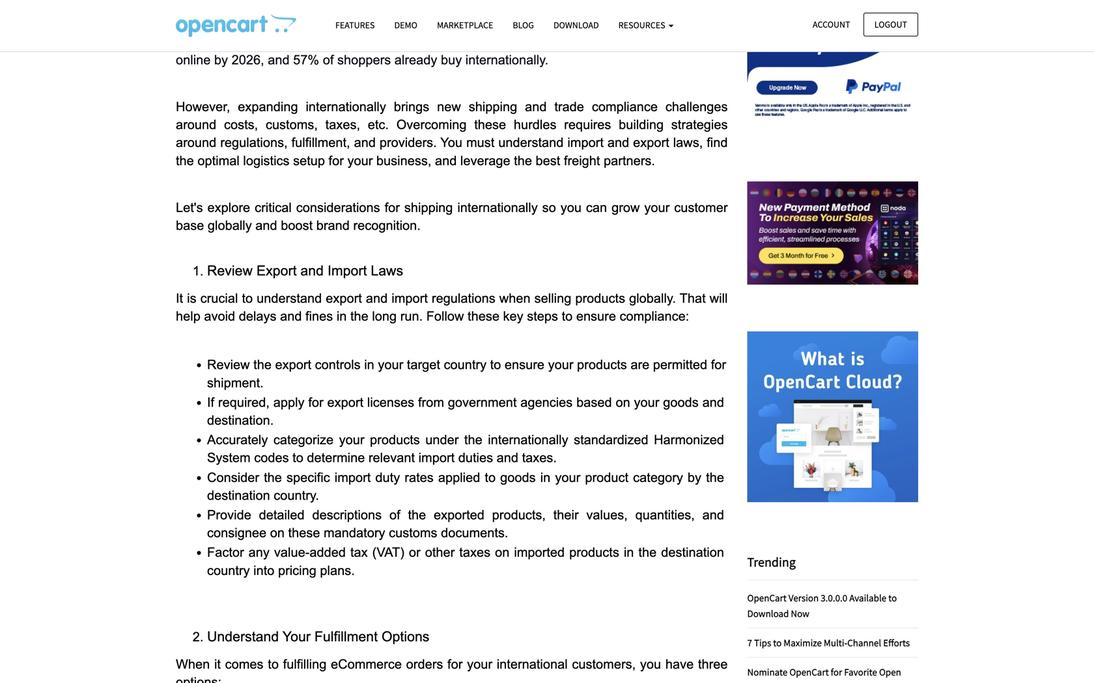 Task type: vqa. For each thing, say whether or not it's contained in the screenshot.
text field
no



Task type: locate. For each thing, give the bounding box(es) containing it.
determine
[[307, 451, 365, 465]]

understand
[[207, 629, 279, 645]]

customs
[[389, 526, 437, 541]]

the up customs
[[408, 508, 426, 523]]

these up leverage
[[474, 118, 506, 132]]

0 vertical spatial shipping
[[469, 100, 517, 114]]

0 vertical spatial country
[[444, 358, 487, 372]]

for inside however, expanding internationally brings new shipping and trade compliance challenges around costs, customs, taxes, etc. overcoming these hurdles requires building strategies around regulations, fulfillment, and providers. you must understand import and export laws, find the optimal logistics setup for your business, and leverage the best freight partners.
[[329, 154, 344, 168]]

1 horizontal spatial shipping
[[469, 100, 517, 114]]

have
[[665, 658, 694, 672]]

2 vertical spatial internationally
[[488, 433, 568, 447]]

1 vertical spatial ensure
[[505, 358, 544, 372]]

ensure
[[576, 309, 616, 324], [505, 358, 544, 372]]

1 horizontal spatial goods
[[663, 396, 699, 410]]

2 vertical spatial on
[[495, 546, 509, 560]]

laws
[[371, 263, 403, 279]]

taxes
[[459, 546, 490, 560]]

for down fulfillment,
[[329, 154, 344, 168]]

to right available
[[888, 592, 897, 605]]

to inside when it comes to fulfilling ecommerce orders for your international customers, you have three options:
[[268, 658, 279, 672]]

from up presents
[[702, 0, 728, 13]]

your up resources
[[604, 0, 629, 13]]

1 vertical spatial shipping
[[404, 201, 453, 215]]

duties
[[458, 451, 493, 465]]

0 horizontal spatial ensure
[[505, 358, 544, 372]]

and down you
[[435, 154, 457, 168]]

you right so
[[561, 201, 582, 215]]

0 vertical spatial destination
[[207, 489, 270, 503]]

of down opportunity
[[323, 53, 334, 67]]

destination down consider
[[207, 489, 270, 503]]

1 vertical spatial understand
[[257, 291, 322, 306]]

1 vertical spatial a
[[517, 35, 525, 49]]

these down regulations
[[468, 309, 499, 324]]

your left 'international'
[[467, 658, 492, 672]]

to right the "comes"
[[268, 658, 279, 672]]

system
[[207, 451, 251, 465]]

1 vertical spatial goods
[[500, 471, 536, 485]]

the inside the it is crucial to understand export and import regulations when selling products globally. that will help avoid delays and fines in the long run. follow these key steps to ensure compliance:
[[350, 309, 368, 324]]

country down the factor
[[207, 564, 250, 578]]

for right orders
[[447, 658, 463, 672]]

ecommerce inside shipping. however, global ecommerce presents a significant growth opportunity you must consider. nearly a
[[584, 17, 655, 31]]

international shipping regulations: what ecommerce business needs to know image
[[176, 14, 296, 37]]

you up shoppers
[[355, 35, 376, 49]]

licenses
[[367, 396, 414, 410]]

fulfillment
[[314, 629, 378, 645]]

by
[[214, 53, 228, 67], [688, 471, 701, 485]]

2 vertical spatial ecommerce
[[331, 658, 402, 672]]

is
[[187, 291, 196, 306]]

1 vertical spatial by
[[688, 471, 701, 485]]

0 horizontal spatial country
[[207, 564, 250, 578]]

these inside 'review the export controls in your target country to ensure your products are permitted for shipment. if required, apply for export licenses from government agencies based on your goods and destination. accurately categorize your products under the internationally standardized harmonized system codes to determine relevant import duties and taxes. consider the specific import duty rates applied to goods in your product category by the destination country. provide detailed descriptions of the exported products, their values, quantities, and consignee on these mandatory customs documents. factor any value-added tax (vat) or other taxes on imported products in the destination country into pricing plans.'
[[288, 526, 320, 541]]

nominate opencart for favorite open source business application
[[747, 666, 901, 684]]

internationally inside let's explore critical considerations for shipping internationally so you can grow your customer base globally and boost brand recognition.
[[457, 201, 538, 215]]

as
[[176, 0, 191, 13]]

crucial
[[200, 291, 238, 306]]

around
[[176, 118, 216, 132], [176, 136, 216, 150]]

you up the demo
[[387, 0, 408, 13]]

1 horizontal spatial ensure
[[576, 309, 616, 324]]

internationally up taxes,
[[306, 100, 386, 114]]

to down business
[[305, 17, 316, 31]]

0 vertical spatial however,
[[479, 17, 533, 31]]

review inside 'review the export controls in your target country to ensure your products are permitted for shipment. if required, apply for export licenses from government agencies based on your goods and destination. accurately categorize your products under the internationally standardized harmonized system codes to determine relevant import duties and taxes. consider the specific import duty rates applied to goods in your product category by the destination country. provide detailed descriptions of the exported products, their values, quantities, and consignee on these mandatory customs documents. factor any value-added tax (vat) or other taxes on imported products in the destination country into pricing plans.'
[[207, 358, 250, 372]]

your down taxes,
[[347, 154, 373, 168]]

internationally up taxes. on the bottom
[[488, 433, 568, 447]]

to inside opencart version 3.0.0.0 available to download now
[[888, 592, 897, 605]]

provide
[[207, 508, 251, 523]]

if
[[207, 396, 214, 410]]

to down the "selling"
[[562, 309, 573, 324]]

by inside 'review the export controls in your target country to ensure your products are permitted for shipment. if required, apply for export licenses from government agencies based on your goods and destination. accurately categorize your products under the internationally standardized harmonized system codes to determine relevant import duties and taxes. consider the specific import duty rates applied to goods in your product category by the destination country. provide detailed descriptions of the exported products, their values, quantities, and consignee on these mandatory customs documents. factor any value-added tax (vat) or other taxes on imported products in the destination country into pricing plans.'
[[688, 471, 701, 485]]

export down controls
[[327, 396, 363, 410]]

descriptions
[[312, 508, 382, 523]]

1 horizontal spatial must
[[466, 136, 495, 150]]

ecommerce up international shipping regulations: what ecommerce business needs to know image
[[214, 0, 285, 13]]

country up government
[[444, 358, 487, 372]]

grow
[[612, 201, 640, 215]]

understand
[[498, 136, 564, 150], [257, 291, 322, 306]]

0 vertical spatial on
[[616, 396, 630, 410]]

wear
[[412, 0, 440, 13]]

to right tips
[[773, 637, 782, 649]]

0 vertical spatial understand
[[498, 136, 564, 150]]

however, down hats
[[479, 17, 533, 31]]

0 horizontal spatial destination
[[207, 489, 270, 503]]

0 horizontal spatial understand
[[257, 291, 322, 306]]

import
[[328, 263, 367, 279]]

of up customs
[[389, 508, 400, 523]]

comes
[[225, 658, 263, 672]]

ecommerce inside as an ecommerce business owner, you wear many hats while managing your operations, from sales and inventory to marketing
[[214, 0, 285, 13]]

so
[[542, 201, 556, 215]]

0 horizontal spatial opencart
[[747, 592, 787, 605]]

a down blog
[[517, 35, 525, 49]]

0 horizontal spatial however,
[[176, 100, 230, 114]]

and left the fines
[[280, 309, 302, 324]]

internationally inside however, expanding internationally brings new shipping and trade compliance challenges around costs, customs, taxes, etc. overcoming these hurdles requires building strategies around regulations, fulfillment, and providers. you must understand import and export laws, find the optimal logistics setup for your business, and leverage the best freight partners.
[[306, 100, 386, 114]]

resources
[[618, 19, 667, 31]]

opencart down trending
[[747, 592, 787, 605]]

1 vertical spatial on
[[270, 526, 285, 541]]

of inside 'review the export controls in your target country to ensure your products are permitted for shipment. if required, apply for export licenses from government agencies based on your goods and destination. accurately categorize your products under the internationally standardized harmonized system codes to determine relevant import duties and taxes. consider the specific import duty rates applied to goods in your product category by the destination country. provide detailed descriptions of the exported products, their values, quantities, and consignee on these mandatory customs documents. factor any value-added tax (vat) or other taxes on imported products in the destination country into pricing plans.'
[[389, 508, 400, 523]]

three
[[698, 658, 728, 672]]

on down detailed on the bottom left
[[270, 526, 285, 541]]

in down taxes. on the bottom
[[540, 471, 551, 485]]

shipping up recognition.
[[404, 201, 453, 215]]

0 horizontal spatial by
[[214, 53, 228, 67]]

import
[[567, 136, 604, 150], [392, 291, 428, 306], [418, 451, 455, 465], [335, 471, 371, 485]]

of
[[323, 53, 334, 67], [389, 508, 400, 523]]

your
[[283, 629, 311, 645]]

opencart version 3.0.0.0 available to download now link
[[747, 592, 897, 620]]

shipping inside let's explore critical considerations for shipping internationally so you can grow your customer base globally and boost brand recognition.
[[404, 201, 453, 215]]

review up shipment.
[[207, 358, 250, 372]]

you inside as an ecommerce business owner, you wear many hats while managing your operations, from sales and inventory to marketing
[[387, 0, 408, 13]]

in right controls
[[364, 358, 374, 372]]

new
[[437, 100, 461, 114]]

1 vertical spatial from
[[418, 396, 444, 410]]

0 horizontal spatial download
[[554, 19, 599, 31]]

trade
[[554, 100, 584, 114]]

1 horizontal spatial understand
[[498, 136, 564, 150]]

let's
[[176, 201, 203, 215]]

1 vertical spatial internationally
[[457, 201, 538, 215]]

products right the "selling"
[[575, 291, 625, 306]]

however, inside shipping. however, global ecommerce presents a significant growth opportunity you must consider. nearly a
[[479, 17, 533, 31]]

hats
[[480, 0, 505, 13]]

by inside online by 2026, and 57% of shoppers already buy internationally.
[[214, 53, 228, 67]]

shipping for and
[[469, 100, 517, 114]]

ecommerce down operations,
[[584, 17, 655, 31]]

0 horizontal spatial shipping
[[404, 201, 453, 215]]

presents
[[663, 17, 713, 31]]

for up application in the bottom right of the page
[[831, 666, 842, 679]]

these up value-
[[288, 526, 320, 541]]

for right apply
[[308, 396, 323, 410]]

0 vertical spatial opencart
[[747, 592, 787, 605]]

category
[[633, 471, 683, 485]]

0 vertical spatial from
[[702, 0, 728, 13]]

0 horizontal spatial ecommerce
[[214, 0, 285, 13]]

a right presents
[[721, 17, 728, 31]]

opencart up business
[[790, 666, 829, 679]]

regulations,
[[220, 136, 288, 150]]

and down critical
[[255, 218, 277, 233]]

1 horizontal spatial opencart
[[790, 666, 829, 679]]

brings
[[394, 100, 429, 114]]

1 vertical spatial these
[[468, 309, 499, 324]]

0 vertical spatial must
[[382, 35, 410, 49]]

import up run.
[[392, 291, 428, 306]]

0 horizontal spatial on
[[270, 526, 285, 541]]

export down import
[[326, 291, 362, 306]]

now
[[791, 608, 809, 620]]

their
[[553, 508, 579, 523]]

0 vertical spatial of
[[323, 53, 334, 67]]

government
[[448, 396, 517, 410]]

ensure up the agencies
[[505, 358, 544, 372]]

freight
[[564, 154, 600, 168]]

logistics
[[243, 154, 289, 168]]

0 vertical spatial internationally
[[306, 100, 386, 114]]

(vat)
[[372, 546, 404, 560]]

operations,
[[633, 0, 698, 13]]

overcoming
[[396, 118, 467, 132]]

on right taxes
[[495, 546, 509, 560]]

the up shipment.
[[253, 358, 272, 372]]

import inside the it is crucial to understand export and import regulations when selling products globally. that will help avoid delays and fines in the long run. follow these key steps to ensure compliance:
[[392, 291, 428, 306]]

detailed
[[259, 508, 305, 523]]

for inside when it comes to fulfilling ecommerce orders for your international customers, you have three options:
[[447, 658, 463, 672]]

consider.
[[416, 35, 468, 49]]

in inside the it is crucial to understand export and import regulations when selling products globally. that will help avoid delays and fines in the long run. follow these key steps to ensure compliance:
[[337, 309, 347, 324]]

destination down quantities,
[[661, 546, 724, 560]]

and down the "growth"
[[268, 53, 290, 67]]

download down managing
[[554, 19, 599, 31]]

export down building
[[633, 136, 669, 150]]

ecommerce inside when it comes to fulfilling ecommerce orders for your international customers, you have three options:
[[331, 658, 402, 672]]

ecommerce down fulfillment
[[331, 658, 402, 672]]

the up duties
[[464, 433, 482, 447]]

values,
[[586, 508, 628, 523]]

strategies
[[671, 118, 728, 132]]

2 review from the top
[[207, 358, 250, 372]]

and up significant
[[214, 17, 236, 31]]

are
[[631, 358, 649, 372]]

online
[[176, 53, 211, 67]]

2 horizontal spatial ecommerce
[[584, 17, 655, 31]]

business
[[289, 0, 340, 13]]

0 horizontal spatial of
[[323, 53, 334, 67]]

1 vertical spatial however,
[[176, 100, 230, 114]]

products down values,
[[569, 546, 619, 560]]

0 vertical spatial a
[[721, 17, 728, 31]]

1 vertical spatial download
[[747, 608, 789, 620]]

import down requires
[[567, 136, 604, 150]]

internationally down leverage
[[457, 201, 538, 215]]

import inside however, expanding internationally brings new shipping and trade compliance challenges around costs, customs, taxes, etc. overcoming these hurdles requires building strategies around regulations, fulfillment, and providers. you must understand import and export laws, find the optimal logistics setup for your business, and leverage the best freight partners.
[[567, 136, 604, 150]]

ensure inside 'review the export controls in your target country to ensure your products are permitted for shipment. if required, apply for export licenses from government agencies based on your goods and destination. accurately categorize your products under the internationally standardized harmonized system codes to determine relevant import duties and taxes. consider the specific import duty rates applied to goods in your product category by the destination country. provide detailed descriptions of the exported products, their values, quantities, and consignee on these mandatory customs documents. factor any value-added tax (vat) or other taxes on imported products in the destination country into pricing plans.'
[[505, 358, 544, 372]]

1 vertical spatial destination
[[661, 546, 724, 560]]

0 vertical spatial review
[[207, 263, 253, 279]]

1 vertical spatial ecommerce
[[584, 17, 655, 31]]

customers,
[[572, 658, 636, 672]]

to up 'delays' in the top of the page
[[242, 291, 253, 306]]

review up crucial
[[207, 263, 253, 279]]

understand inside the it is crucial to understand export and import regulations when selling products globally. that will help avoid delays and fines in the long run. follow these key steps to ensure compliance:
[[257, 291, 322, 306]]

1 vertical spatial around
[[176, 136, 216, 150]]

shipping for internationally
[[404, 201, 453, 215]]

find
[[707, 136, 728, 150]]

0 vertical spatial by
[[214, 53, 228, 67]]

download up tips
[[747, 608, 789, 620]]

long
[[372, 309, 397, 324]]

1 vertical spatial review
[[207, 358, 250, 372]]

products up the relevant
[[370, 433, 420, 447]]

your right grow
[[644, 201, 670, 215]]

in right the fines
[[337, 309, 347, 324]]

1 horizontal spatial download
[[747, 608, 789, 620]]

0 vertical spatial download
[[554, 19, 599, 31]]

features
[[335, 19, 375, 31]]

1 around from the top
[[176, 118, 216, 132]]

fulfilling
[[283, 658, 327, 672]]

1 horizontal spatial of
[[389, 508, 400, 523]]

by right category
[[688, 471, 701, 485]]

0 vertical spatial around
[[176, 118, 216, 132]]

the down harmonized
[[706, 471, 724, 485]]

7 tips to maximize multi-channel efforts
[[747, 637, 910, 649]]

export
[[633, 136, 669, 150], [326, 291, 362, 306], [275, 358, 311, 372], [327, 396, 363, 410]]

demo link
[[385, 14, 427, 37]]

however, up costs,
[[176, 100, 230, 114]]

the left long
[[350, 309, 368, 324]]

permitted
[[653, 358, 707, 372]]

by down significant
[[214, 53, 228, 67]]

0 vertical spatial ensure
[[576, 309, 616, 324]]

products inside the it is crucial to understand export and import regulations when selling products globally. that will help avoid delays and fines in the long run. follow these key steps to ensure compliance:
[[575, 291, 625, 306]]

logout link
[[863, 13, 918, 36]]

destination
[[207, 489, 270, 503], [661, 546, 724, 560]]

shipping inside however, expanding internationally brings new shipping and trade compliance challenges around costs, customs, taxes, etc. overcoming these hurdles requires building strategies around regulations, fulfillment, and providers. you must understand import and export laws, find the optimal logistics setup for your business, and leverage the best freight partners.
[[469, 100, 517, 114]]

understand down the hurdles at top
[[498, 136, 564, 150]]

base
[[176, 218, 204, 233]]

orders
[[406, 658, 443, 672]]

1 review from the top
[[207, 263, 253, 279]]

0 horizontal spatial from
[[418, 396, 444, 410]]

optimal
[[198, 154, 240, 168]]

1 horizontal spatial ecommerce
[[331, 658, 402, 672]]

from down the target
[[418, 396, 444, 410]]

the down quantities,
[[638, 546, 657, 560]]

1 vertical spatial opencart
[[790, 666, 829, 679]]

review for review the export controls in your target country to ensure your products are permitted for shipment. if required, apply for export licenses from government agencies based on your goods and destination. accurately categorize your products under the internationally standardized harmonized system codes to determine relevant import duties and taxes. consider the specific import duty rates applied to goods in your product category by the destination country. provide detailed descriptions of the exported products, their values, quantities, and consignee on these mandatory customs documents. factor any value-added tax (vat) or other taxes on imported products in the destination country into pricing plans.
[[207, 358, 250, 372]]

opencart inside nominate opencart for favorite open source business application
[[790, 666, 829, 679]]

1 horizontal spatial however,
[[479, 17, 533, 31]]

1 vertical spatial of
[[389, 508, 400, 523]]

these inside however, expanding internationally brings new shipping and trade compliance challenges around costs, customs, taxes, etc. overcoming these hurdles requires building strategies around regulations, fulfillment, and providers. you must understand import and export laws, find the optimal logistics setup for your business, and leverage the best freight partners.
[[474, 118, 506, 132]]

your
[[604, 0, 629, 13], [347, 154, 373, 168], [644, 201, 670, 215], [378, 358, 403, 372], [548, 358, 573, 372], [634, 396, 659, 410], [339, 433, 364, 447], [555, 471, 580, 485], [467, 658, 492, 672]]

customs,
[[266, 118, 318, 132]]

shipping right the new
[[469, 100, 517, 114]]

nominate
[[747, 666, 788, 679]]

1 horizontal spatial a
[[721, 17, 728, 31]]

must down the demo
[[382, 35, 410, 49]]

0 horizontal spatial must
[[382, 35, 410, 49]]

goods
[[663, 396, 699, 410], [500, 471, 536, 485]]

your inside when it comes to fulfilling ecommerce orders for your international customers, you have three options:
[[467, 658, 492, 672]]

duty
[[375, 471, 400, 485]]

customer
[[674, 201, 728, 215]]

paypal blog image
[[747, 0, 918, 135]]

2 vertical spatial these
[[288, 526, 320, 541]]

and right quantities,
[[702, 508, 724, 523]]

0 vertical spatial ecommerce
[[214, 0, 285, 13]]

product
[[585, 471, 629, 485]]

business,
[[376, 154, 431, 168]]

for up recognition.
[[385, 201, 400, 215]]

relevant
[[369, 451, 415, 465]]

1 vertical spatial must
[[466, 136, 495, 150]]

1 horizontal spatial by
[[688, 471, 701, 485]]

you left have
[[640, 658, 661, 672]]

must up leverage
[[466, 136, 495, 150]]

0 vertical spatial these
[[474, 118, 506, 132]]

compliance
[[592, 100, 658, 114]]

1 horizontal spatial from
[[702, 0, 728, 13]]



Task type: describe. For each thing, give the bounding box(es) containing it.
products left the are
[[577, 358, 627, 372]]

trending
[[747, 554, 796, 571]]

required,
[[218, 396, 270, 410]]

plans.
[[320, 564, 355, 578]]

in down values,
[[624, 546, 634, 560]]

favorite
[[844, 666, 877, 679]]

options
[[382, 629, 429, 645]]

however, inside however, expanding internationally brings new shipping and trade compliance challenges around costs, customs, taxes, etc. overcoming these hurdles requires building strategies around regulations, fulfillment, and providers. you must understand import and export laws, find the optimal logistics setup for your business, and leverage the best freight partners.
[[176, 100, 230, 114]]

1 horizontal spatial on
[[495, 546, 509, 560]]

1 horizontal spatial destination
[[661, 546, 724, 560]]

already
[[395, 53, 437, 67]]

setup
[[293, 154, 325, 168]]

pricing
[[278, 564, 316, 578]]

2 horizontal spatial on
[[616, 396, 630, 410]]

the left the optimal
[[176, 154, 194, 168]]

3.0.0.0
[[821, 592, 847, 605]]

globally.
[[629, 291, 676, 306]]

from inside 'review the export controls in your target country to ensure your products are permitted for shipment. if required, apply for export licenses from government agencies based on your goods and destination. accurately categorize your products under the internationally standardized harmonized system codes to determine relevant import duties and taxes. consider the specific import duty rates applied to goods in your product category by the destination country. provide detailed descriptions of the exported products, their values, quantities, and consignee on these mandatory customs documents. factor any value-added tax (vat) or other taxes on imported products in the destination country into pricing plans.'
[[418, 396, 444, 410]]

download inside opencart version 3.0.0.0 available to download now
[[747, 608, 789, 620]]

buy
[[441, 53, 462, 67]]

your down the are
[[634, 396, 659, 410]]

applied
[[438, 471, 480, 485]]

the left best
[[514, 154, 532, 168]]

your left the target
[[378, 358, 403, 372]]

ensure inside the it is crucial to understand export and import regulations when selling products globally. that will help avoid delays and fines in the long run. follow these key steps to ensure compliance:
[[576, 309, 616, 324]]

opportunity
[[285, 35, 349, 49]]

and up long
[[366, 291, 388, 306]]

blog link
[[503, 14, 544, 37]]

download link
[[544, 14, 609, 37]]

2026,
[[232, 53, 264, 67]]

export
[[257, 263, 297, 279]]

from inside as an ecommerce business owner, you wear many hats while managing your operations, from sales and inventory to marketing
[[702, 0, 728, 13]]

1 horizontal spatial country
[[444, 358, 487, 372]]

providers.
[[380, 136, 437, 150]]

marketplace link
[[427, 14, 503, 37]]

quantities,
[[635, 508, 695, 523]]

run.
[[400, 309, 423, 324]]

1 vertical spatial country
[[207, 564, 250, 578]]

and inside as an ecommerce business owner, you wear many hats while managing your operations, from sales and inventory to marketing
[[214, 17, 236, 31]]

considerations
[[296, 201, 380, 215]]

owner,
[[344, 0, 383, 13]]

any
[[249, 546, 270, 560]]

demo
[[394, 19, 417, 31]]

opencart cloud image
[[747, 332, 918, 503]]

nominate opencart for favorite open source business application link
[[747, 666, 901, 684]]

costs,
[[224, 118, 258, 132]]

recognition.
[[353, 218, 421, 233]]

for inside let's explore critical considerations for shipping internationally so you can grow your customer base globally and boost brand recognition.
[[385, 201, 400, 215]]

and up "partners."
[[608, 136, 629, 150]]

imported
[[514, 546, 565, 560]]

must inside however, expanding internationally brings new shipping and trade compliance challenges around costs, customs, taxes, etc. overcoming these hurdles requires building strategies around regulations, fulfillment, and providers. you must understand import and export laws, find the optimal logistics setup for your business, and leverage the best freight partners.
[[466, 136, 495, 150]]

categorize
[[273, 433, 334, 447]]

tax
[[350, 546, 368, 560]]

tips
[[754, 637, 771, 649]]

business
[[777, 682, 813, 684]]

0 horizontal spatial goods
[[500, 471, 536, 485]]

these inside the it is crucial to understand export and import regulations when selling products globally. that will help avoid delays and fines in the long run. follow these key steps to ensure compliance:
[[468, 309, 499, 324]]

57%
[[293, 53, 319, 67]]

to down categorize
[[293, 451, 303, 465]]

laws,
[[673, 136, 703, 150]]

as an ecommerce business owner, you wear many hats while managing your operations, from sales and inventory to marketing
[[176, 0, 731, 31]]

products,
[[492, 508, 546, 523]]

for right permitted at the right bottom of page
[[711, 358, 726, 372]]

and left taxes. on the bottom
[[497, 451, 518, 465]]

0 horizontal spatial a
[[517, 35, 525, 49]]

efforts
[[883, 637, 910, 649]]

features link
[[326, 14, 385, 37]]

shipment.
[[207, 376, 264, 390]]

best
[[536, 154, 560, 168]]

you inside shipping. however, global ecommerce presents a significant growth opportunity you must consider. nearly a
[[355, 35, 376, 49]]

understand inside however, expanding internationally brings new shipping and trade compliance challenges around costs, customs, taxes, etc. overcoming these hurdles requires building strategies around regulations, fulfillment, and providers. you must understand import and export laws, find the optimal logistics setup for your business, and leverage the best freight partners.
[[498, 136, 564, 150]]

steps
[[527, 309, 558, 324]]

controls
[[315, 358, 361, 372]]

partners.
[[604, 154, 655, 168]]

your up determine
[[339, 433, 364, 447]]

your down taxes. on the bottom
[[555, 471, 580, 485]]

country.
[[274, 489, 319, 503]]

and left import
[[301, 263, 324, 279]]

and down wear
[[389, 17, 419, 31]]

source
[[747, 682, 776, 684]]

documents.
[[441, 526, 508, 541]]

you inside let's explore critical considerations for shipping internationally so you can grow your customer base globally and boost brand recognition.
[[561, 201, 582, 215]]

and up the hurdles at top
[[525, 100, 547, 114]]

taxes,
[[325, 118, 360, 132]]

codes
[[254, 451, 289, 465]]

to inside as an ecommerce business owner, you wear many hats while managing your operations, from sales and inventory to marketing
[[305, 17, 316, 31]]

destination.
[[207, 414, 274, 428]]

you
[[440, 136, 462, 150]]

your up the agencies
[[548, 358, 573, 372]]

export up apply
[[275, 358, 311, 372]]

of inside online by 2026, and 57% of shoppers already buy internationally.
[[323, 53, 334, 67]]

2 around from the top
[[176, 136, 216, 150]]

mandatory
[[324, 526, 385, 541]]

marketplace
[[437, 19, 493, 31]]

application
[[815, 682, 862, 684]]

opencart version 3.0.0.0 available to download now
[[747, 592, 897, 620]]

will
[[710, 291, 728, 306]]

you inside when it comes to fulfilling ecommerce orders for your international customers, you have three options:
[[640, 658, 661, 672]]

however, expanding internationally brings new shipping and trade compliance challenges around costs, customs, taxes, etc. overcoming these hurdles requires building strategies around regulations, fulfillment, and providers. you must understand import and export laws, find the optimal logistics setup for your business, and leverage the best freight partners.
[[176, 100, 731, 168]]

into
[[253, 564, 274, 578]]

export inside however, expanding internationally brings new shipping and trade compliance challenges around costs, customs, taxes, etc. overcoming these hurdles requires building strategies around regulations, fulfillment, and providers. you must understand import and export laws, find the optimal logistics setup for your business, and leverage the best freight partners.
[[633, 136, 669, 150]]

specific
[[287, 471, 330, 485]]

version
[[789, 592, 819, 605]]

and up harmonized
[[702, 396, 724, 410]]

your inside as an ecommerce business owner, you wear many hats while managing your operations, from sales and inventory to marketing
[[604, 0, 629, 13]]

under
[[425, 433, 459, 447]]

consignee
[[207, 526, 266, 541]]

and inside let's explore critical considerations for shipping internationally so you can grow your customer base globally and boost brand recognition.
[[255, 218, 277, 233]]

channel
[[847, 637, 881, 649]]

regulations
[[432, 291, 495, 306]]

7
[[747, 637, 752, 649]]

and inside online by 2026, and 57% of shoppers already buy internationally.
[[268, 53, 290, 67]]

resources link
[[609, 14, 683, 37]]

for inside nominate opencart for favorite open source business application
[[831, 666, 842, 679]]

import down determine
[[335, 471, 371, 485]]

international
[[497, 658, 568, 672]]

internationally inside 'review the export controls in your target country to ensure your products are permitted for shipment. if required, apply for export licenses from government agencies based on your goods and destination. accurately categorize your products under the internationally standardized harmonized system codes to determine relevant import duties and taxes. consider the specific import duty rates applied to goods in your product category by the destination country. provide detailed descriptions of the exported products, their values, quantities, and consignee on these mandatory customs documents. factor any value-added tax (vat) or other taxes on imported products in the destination country into pricing plans.'
[[488, 433, 568, 447]]

account link
[[802, 13, 861, 36]]

that
[[680, 291, 706, 306]]

the down codes
[[264, 471, 282, 485]]

and down etc. at the top of the page
[[354, 136, 376, 150]]

maximize
[[784, 637, 822, 649]]

significant
[[176, 35, 234, 49]]

many
[[444, 0, 476, 13]]

your inside let's explore critical considerations for shipping internationally so you can grow your customer base globally and boost brand recognition.
[[644, 201, 670, 215]]

must inside shipping. however, global ecommerce presents a significant growth opportunity you must consider. nearly a
[[382, 35, 410, 49]]

download inside "link"
[[554, 19, 599, 31]]

import down under on the bottom of page
[[418, 451, 455, 465]]

0 vertical spatial goods
[[663, 396, 699, 410]]

to up government
[[490, 358, 501, 372]]

compliance:
[[620, 309, 689, 324]]

to down duties
[[485, 471, 496, 485]]

global
[[541, 17, 576, 31]]

factor
[[207, 546, 244, 560]]

online by 2026, and 57% of shoppers already buy internationally.
[[176, 35, 731, 67]]

can
[[586, 201, 607, 215]]

when
[[499, 291, 531, 306]]

noda image
[[747, 148, 918, 319]]

export inside the it is crucial to understand export and import regulations when selling products globally. that will help avoid delays and fines in the long run. follow these key steps to ensure compliance:
[[326, 291, 362, 306]]

your inside however, expanding internationally brings new shipping and trade compliance challenges around costs, customs, taxes, etc. overcoming these hurdles requires building strategies around regulations, fulfillment, and providers. you must understand import and export laws, find the optimal logistics setup for your business, and leverage the best freight partners.
[[347, 154, 373, 168]]

follow
[[426, 309, 464, 324]]

when
[[176, 658, 210, 672]]

explore
[[207, 201, 250, 215]]

opencart inside opencart version 3.0.0.0 available to download now
[[747, 592, 787, 605]]

review for review export and import laws
[[207, 263, 253, 279]]

brand
[[316, 218, 350, 233]]



